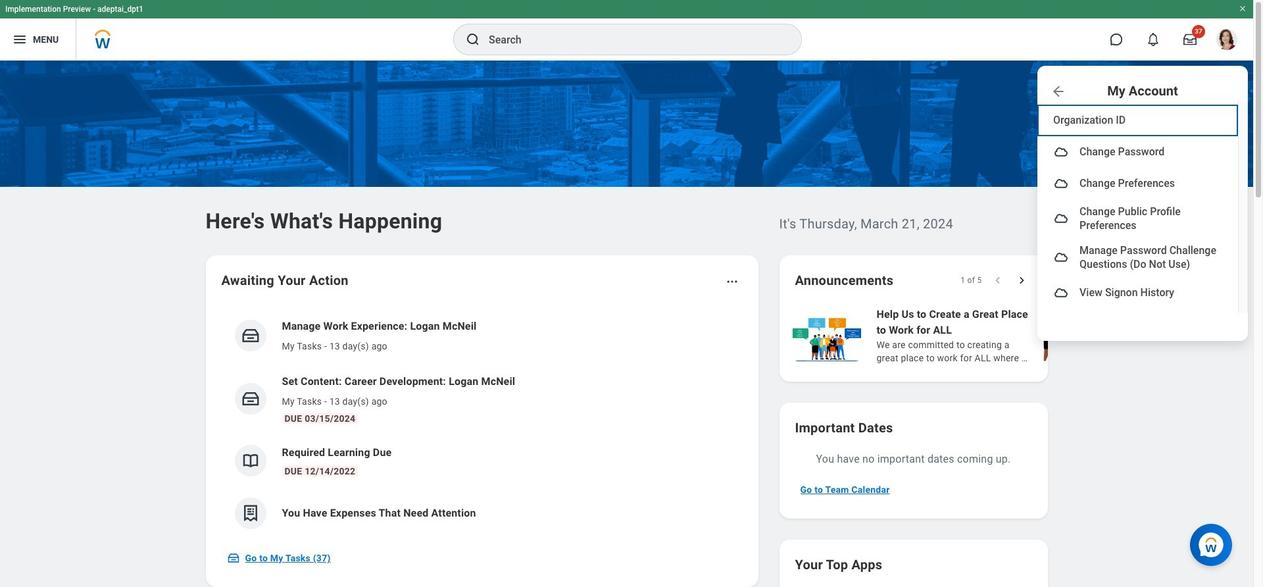 Task type: vqa. For each thing, say whether or not it's contained in the screenshot.
text wrap image
no



Task type: describe. For each thing, give the bounding box(es) containing it.
dashboard expenses image
[[241, 504, 260, 523]]

3 avatar image from the top
[[1054, 211, 1070, 227]]

5 avatar image from the top
[[1054, 285, 1070, 301]]

0 horizontal spatial list
[[222, 308, 743, 540]]

chevron left small image
[[992, 274, 1005, 287]]

notifications large image
[[1147, 33, 1161, 46]]

0 vertical spatial inbox image
[[241, 326, 260, 346]]

1 horizontal spatial list
[[790, 305, 1264, 366]]

4 menu item from the top
[[1038, 238, 1239, 277]]

2 vertical spatial inbox image
[[227, 552, 240, 565]]

Search Workday  search field
[[489, 25, 775, 54]]

2 menu item from the top
[[1038, 168, 1239, 199]]



Task type: locate. For each thing, give the bounding box(es) containing it.
logan mcneil image
[[1217, 29, 1238, 50]]

1 avatar image from the top
[[1054, 144, 1070, 160]]

list
[[790, 305, 1264, 366], [222, 308, 743, 540]]

book open image
[[241, 451, 260, 471]]

menu
[[1038, 101, 1249, 313]]

1 vertical spatial inbox image
[[241, 389, 260, 409]]

5 menu item from the top
[[1038, 277, 1239, 309]]

1 menu item from the top
[[1038, 136, 1239, 168]]

justify image
[[12, 32, 28, 47]]

inbox image
[[241, 326, 260, 346], [241, 389, 260, 409], [227, 552, 240, 565]]

chevron right small image
[[1015, 274, 1029, 287]]

inbox large image
[[1184, 33, 1197, 46]]

menu item
[[1038, 136, 1239, 168], [1038, 168, 1239, 199], [1038, 199, 1239, 238], [1038, 238, 1239, 277], [1038, 277, 1239, 309]]

2 avatar image from the top
[[1054, 176, 1070, 192]]

banner
[[0, 0, 1254, 341]]

avatar image
[[1054, 144, 1070, 160], [1054, 176, 1070, 192], [1054, 211, 1070, 227], [1054, 250, 1070, 265], [1054, 285, 1070, 301]]

back image
[[1051, 83, 1067, 99]]

4 avatar image from the top
[[1054, 250, 1070, 265]]

close environment banner image
[[1240, 5, 1247, 13]]

status
[[961, 275, 982, 286]]

3 menu item from the top
[[1038, 199, 1239, 238]]

search image
[[465, 32, 481, 47]]

main content
[[0, 61, 1264, 587]]



